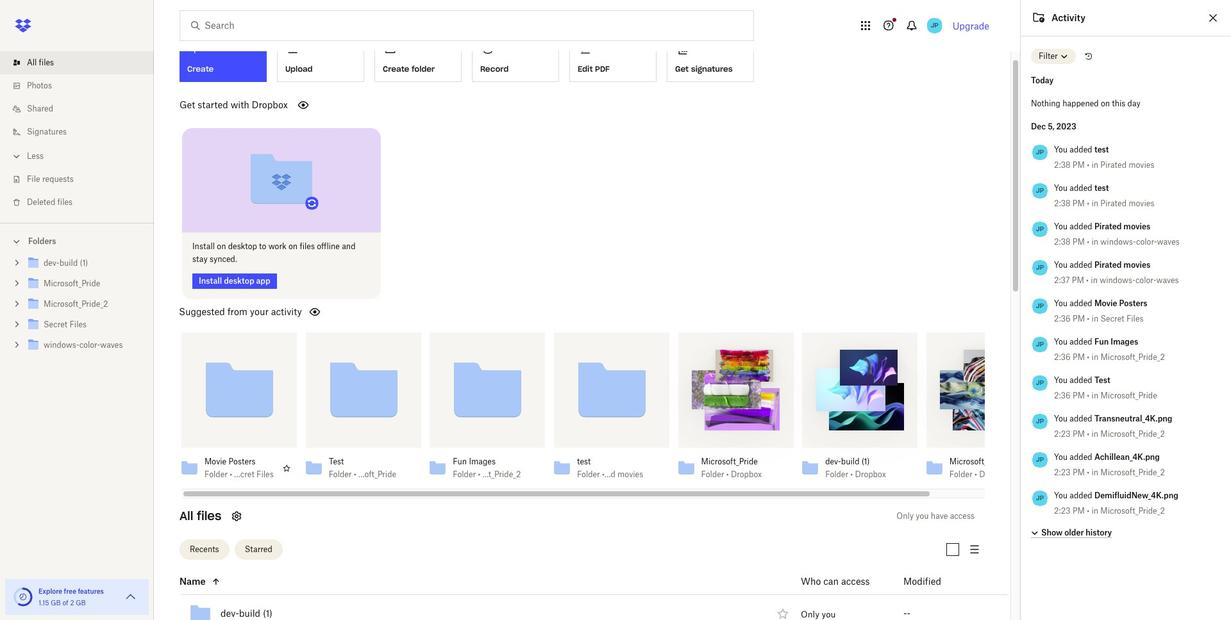 Task type: locate. For each thing, give the bounding box(es) containing it.
you added test 2:38 pm • in pirated movies down 2023
[[1054, 145, 1155, 170]]

all files link
[[10, 51, 154, 74]]

waves inside you added pirated movies 2:37 pm • in windows-color-waves
[[1157, 276, 1179, 285]]

• inside you added achillean_4k.png 2:23 pm • in microsoft_pride_2
[[1087, 468, 1090, 478]]

0 vertical spatial images
[[1111, 337, 1138, 347]]

only for only you
[[801, 610, 820, 620]]

in inside you added test 2:36 pm • in microsoft_pride
[[1092, 391, 1099, 401]]

you inside you added transneutral_4k.png 2:23 pm • in microsoft_pride_2
[[1054, 414, 1068, 424]]

• up you added fun images 2:36 pm • in microsoft_pride_2
[[1087, 314, 1090, 324]]

2 vertical spatial microsoft_pride
[[701, 457, 758, 467]]

share button
[[719, 343, 760, 363], [843, 343, 885, 363], [967, 343, 1009, 363]]

files inside install on desktop to work on files offline and stay synced.
[[300, 241, 315, 251]]

shared link
[[10, 97, 154, 121]]

5 added from the top
[[1070, 299, 1093, 308]]

explore free features 1.15 gb of 2 gb
[[38, 588, 104, 607]]

1 vertical spatial 2:38
[[1054, 199, 1071, 208]]

color- down you added pirated movies 2:38 pm • in windows-color-waves
[[1136, 276, 1157, 285]]

movies down day
[[1129, 160, 1155, 170]]

dropbox down the microsoft_pride button
[[731, 470, 762, 479]]

deleted
[[27, 198, 55, 207]]

1 vertical spatial images
[[469, 457, 496, 467]]

2023
[[1057, 122, 1076, 131]]

10 you from the top
[[1054, 491, 1068, 501]]

0 vertical spatial 2:36
[[1054, 314, 1071, 324]]

0 horizontal spatial share
[[727, 347, 753, 358]]

8 added from the top
[[1070, 414, 1093, 424]]

pirated inside you added pirated movies 2:37 pm • in windows-color-waves
[[1095, 260, 1122, 270]]

color- down secret files link
[[79, 341, 100, 350]]

posters inside 'you added movie posters 2:36 pm • in secret files'
[[1119, 299, 1148, 308]]

activity
[[1052, 12, 1086, 23]]

test down nothing happened on this day at the right top of the page
[[1095, 145, 1109, 155]]

movies inside the test folder •…d movies
[[618, 470, 643, 479]]

• right 2:37
[[1086, 276, 1089, 285]]

folder down test button
[[329, 470, 352, 479]]

create inside popup button
[[187, 64, 214, 74]]

folder down fun images button at the bottom of page
[[453, 470, 476, 479]]

desktop inside "button"
[[224, 276, 254, 286]]

windows-
[[1101, 237, 1136, 247], [1100, 276, 1136, 285], [44, 341, 79, 350]]

2:23 up show
[[1054, 468, 1071, 478]]

folder inside fun images folder • …t_pride_2
[[453, 470, 476, 479]]

1 vertical spatial build
[[841, 457, 860, 467]]

6 added from the top
[[1070, 337, 1093, 347]]

gb left the of
[[51, 600, 61, 607]]

• up you added achillean_4k.png 2:23 pm • in microsoft_pride_2
[[1087, 430, 1090, 439]]

posters up …cret
[[229, 457, 256, 467]]

microsoft_pride_2 button
[[950, 457, 1019, 467]]

pirated up you added pirated movies 2:37 pm • in windows-color-waves
[[1095, 222, 1122, 232]]

1.15
[[38, 600, 49, 607]]

1 horizontal spatial all files
[[180, 509, 221, 524]]

2 horizontal spatial microsoft_pride
[[1101, 391, 1157, 401]]

2:36 for you added movie posters 2:36 pm • in secret files
[[1054, 314, 1071, 324]]

1 folder • dropbox button from the left
[[701, 470, 771, 480]]

movies down you added pirated movies 2:38 pm • in windows-color-waves
[[1124, 260, 1151, 270]]

waves for you added pirated movies 2:38 pm • in windows-color-waves
[[1157, 237, 1180, 247]]

3 2:23 from the top
[[1054, 507, 1071, 516]]

• inside microsoft_pride_2 folder • dropbox
[[975, 470, 977, 479]]

0 vertical spatial test
[[1095, 376, 1111, 385]]

edit pdf button
[[569, 33, 657, 82]]

folder left •…d
[[577, 470, 600, 479]]

stay
[[192, 254, 208, 264]]

1 vertical spatial desktop
[[224, 276, 254, 286]]

pm up you added pirated movies 2:38 pm • in windows-color-waves
[[1073, 199, 1085, 208]]

3 folder • dropbox button from the left
[[950, 470, 1019, 480]]

0 vertical spatial 2:23
[[1054, 430, 1071, 439]]

microsoft_pride_2 inside you added demifluidnew_4k.png 2:23 pm • in microsoft_pride_2
[[1101, 507, 1165, 516]]

install inside install on desktop to work on files offline and stay synced.
[[192, 241, 215, 251]]

fun
[[1095, 337, 1109, 347], [453, 457, 467, 467]]

with
[[231, 99, 249, 110]]

modified button
[[904, 575, 975, 590]]

microsoft_pride for microsoft_pride folder • dropbox
[[701, 457, 758, 467]]

9 you from the top
[[1054, 453, 1068, 462]]

3 folder from the left
[[453, 470, 476, 479]]

2:38
[[1054, 160, 1071, 170], [1054, 199, 1071, 208], [1054, 237, 1071, 247]]

1 folder from the left
[[205, 470, 228, 479]]

2:23 inside you added transneutral_4k.png 2:23 pm • in microsoft_pride_2
[[1054, 430, 1071, 439]]

filter button
[[1031, 49, 1076, 64]]

build
[[59, 258, 78, 268], [841, 457, 860, 467], [239, 609, 260, 620]]

pm up you added test 2:36 pm • in microsoft_pride
[[1073, 353, 1085, 362]]

2:23 inside you added demifluidnew_4k.png 2:23 pm • in microsoft_pride_2
[[1054, 507, 1071, 516]]

1 vertical spatial dev-
[[825, 457, 841, 467]]

1 vertical spatial only
[[801, 610, 820, 620]]

pm up you added transneutral_4k.png 2:23 pm • in microsoft_pride_2
[[1073, 391, 1085, 401]]

added inside 'you added movie posters 2:36 pm • in secret files'
[[1070, 299, 1093, 308]]

only inside name dev-build (1), modified 12/5/2023 2:18 pm, element
[[801, 610, 820, 620]]

2:23 up you added achillean_4k.png 2:23 pm • in microsoft_pride_2
[[1054, 430, 1071, 439]]

2 2:36 from the top
[[1054, 353, 1071, 362]]

folder inside the test folder • …oft_pride
[[329, 470, 352, 479]]

posters down you added pirated movies 2:37 pm • in windows-color-waves
[[1119, 299, 1148, 308]]

get left started
[[180, 99, 195, 110]]

1 vertical spatial fun
[[453, 457, 467, 467]]

• down the microsoft_pride button
[[726, 470, 729, 479]]

movies for you added pirated movies 2:38 pm • in windows-color-waves
[[1124, 222, 1151, 232]]

color- inside you added pirated movies 2:37 pm • in windows-color-waves
[[1136, 276, 1157, 285]]

1 gb from the left
[[51, 600, 61, 607]]

windows- inside you added pirated movies 2:38 pm • in windows-color-waves
[[1101, 237, 1136, 247]]

0 vertical spatial 2:38
[[1054, 160, 1071, 170]]

folder inside dev-build (1) folder • dropbox
[[825, 470, 848, 479]]

1 vertical spatial windows-
[[1100, 276, 1136, 285]]

2 vertical spatial build
[[239, 609, 260, 620]]

4 you from the top
[[1054, 260, 1068, 270]]

•…d
[[602, 470, 616, 479]]

5 you from the top
[[1054, 299, 1068, 308]]

in up you added fun images 2:36 pm • in microsoft_pride_2
[[1092, 314, 1099, 324]]

• down microsoft_pride_2 button
[[975, 470, 977, 479]]

windows- inside you added pirated movies 2:37 pm • in windows-color-waves
[[1100, 276, 1136, 285]]

started
[[198, 99, 228, 110]]

0 horizontal spatial build
[[59, 258, 78, 268]]

• up you added demifluidnew_4k.png 2:23 pm • in microsoft_pride_2
[[1087, 468, 1090, 478]]

1 horizontal spatial dev-build (1) link
[[221, 607, 272, 621]]

get left signatures
[[675, 64, 689, 74]]

0 horizontal spatial share button
[[719, 343, 760, 363]]

table containing name
[[151, 570, 1007, 621]]

build inside table
[[239, 609, 260, 620]]

0 vertical spatial dev-build (1)
[[44, 258, 88, 268]]

2:23 up show older history button
[[1054, 507, 1071, 516]]

access right can
[[841, 577, 870, 587]]

1 vertical spatial access
[[841, 577, 870, 587]]

add to starred image
[[775, 607, 791, 621]]

2 share button from the left
[[843, 343, 885, 363]]

in up you added transneutral_4k.png 2:23 pm • in microsoft_pride_2
[[1092, 391, 1099, 401]]

fun up folder • …t_pride_2 button on the bottom
[[453, 457, 467, 467]]

folder • dropbox button down dev-build (1) button
[[825, 470, 895, 480]]

1 horizontal spatial files
[[257, 470, 274, 479]]

0 vertical spatial movie
[[1095, 299, 1118, 308]]

folder • dropbox button for microsoft_pride
[[701, 470, 771, 480]]

1 share button from the left
[[719, 343, 760, 363]]

files up you added fun images 2:36 pm • in microsoft_pride_2
[[1127, 314, 1144, 324]]

1 vertical spatial you
[[822, 610, 836, 620]]

pirated down you added pirated movies 2:38 pm • in windows-color-waves
[[1095, 260, 1122, 270]]

get inside get signatures button
[[675, 64, 689, 74]]

you added movie posters 2:36 pm • in secret files
[[1054, 299, 1148, 324]]

2 folder from the left
[[329, 470, 352, 479]]

microsoft_pride_2 inside you added fun images 2:36 pm • in microsoft_pride_2
[[1101, 353, 1165, 362]]

microsoft_pride for microsoft_pride
[[44, 279, 100, 289]]

0 vertical spatial test
[[1095, 145, 1109, 155]]

1 horizontal spatial gb
[[76, 600, 86, 607]]

1 2:23 from the top
[[1054, 430, 1071, 439]]

0 vertical spatial windows-
[[1101, 237, 1136, 247]]

windows- for 2:38 pm
[[1101, 237, 1136, 247]]

waves for you added pirated movies 2:37 pm • in windows-color-waves
[[1157, 276, 1179, 285]]

• up history
[[1087, 507, 1090, 516]]

files
[[39, 58, 54, 67], [57, 198, 73, 207], [300, 241, 315, 251], [197, 509, 221, 524]]

test
[[1095, 145, 1109, 155], [1095, 183, 1109, 193], [577, 457, 591, 467]]

1 horizontal spatial on
[[289, 241, 298, 251]]

1 2:36 from the top
[[1054, 314, 1071, 324]]

pm up you added achillean_4k.png 2:23 pm • in microsoft_pride_2
[[1073, 430, 1085, 439]]

upgrade
[[953, 20, 990, 31]]

movies inside you added pirated movies 2:38 pm • in windows-color-waves
[[1124, 222, 1151, 232]]

0 horizontal spatial dev-build (1) link
[[26, 255, 144, 273]]

2 vertical spatial 2:23
[[1054, 507, 1071, 516]]

name button
[[180, 575, 770, 590]]

5,
[[1048, 122, 1055, 131]]

files
[[1127, 314, 1144, 324], [70, 320, 87, 330], [257, 470, 274, 479]]

folder down the microsoft_pride button
[[701, 470, 724, 479]]

test button
[[577, 457, 646, 467]]

2:36 down 2:37
[[1054, 314, 1071, 324]]

0 vertical spatial only
[[897, 511, 914, 521]]

get signatures
[[675, 64, 733, 74]]

0 vertical spatial dev-build (1) link
[[26, 255, 144, 273]]

2 you from the top
[[1054, 183, 1068, 193]]

2 horizontal spatial build
[[841, 457, 860, 467]]

3 2:36 from the top
[[1054, 391, 1071, 401]]

all files
[[27, 58, 54, 67], [180, 509, 221, 524]]

2 horizontal spatial folder • dropbox button
[[950, 470, 1019, 480]]

3 2:38 from the top
[[1054, 237, 1071, 247]]

all files inside list item
[[27, 58, 54, 67]]

1 horizontal spatial you
[[916, 511, 929, 521]]

upload
[[285, 64, 313, 74]]

who
[[801, 577, 821, 587]]

2 horizontal spatial dev-
[[825, 457, 841, 467]]

create inside button
[[383, 64, 409, 74]]

0 vertical spatial posters
[[1119, 299, 1148, 308]]

-
[[904, 609, 907, 620], [907, 609, 911, 620]]

desktop left app
[[224, 276, 254, 286]]

in up you added pirated movies 2:37 pm • in windows-color-waves
[[1092, 237, 1099, 247]]

windows- down secret files
[[44, 341, 79, 350]]

• down dev-build (1) button
[[851, 470, 853, 479]]

files inside movie posters folder • …cret files
[[257, 470, 274, 479]]

• inside dev-build (1) folder • dropbox
[[851, 470, 853, 479]]

you added pirated movies 2:37 pm • in windows-color-waves
[[1054, 260, 1179, 285]]

you for only you
[[822, 610, 836, 620]]

files right …cret
[[257, 470, 274, 479]]

movies right •…d
[[618, 470, 643, 479]]

table
[[151, 570, 1007, 621]]

get for get signatures
[[675, 64, 689, 74]]

1 horizontal spatial folder • dropbox button
[[825, 470, 895, 480]]

2 vertical spatial dev-
[[221, 609, 239, 620]]

files inside group
[[70, 320, 87, 330]]

1 horizontal spatial fun
[[1095, 337, 1109, 347]]

all up recents
[[180, 509, 193, 524]]

0 vertical spatial desktop
[[228, 241, 257, 251]]

in up history
[[1092, 507, 1099, 516]]

1 horizontal spatial movie
[[1095, 299, 1118, 308]]

2 horizontal spatial share
[[975, 347, 1001, 358]]

install
[[192, 241, 215, 251], [199, 276, 222, 286]]

today
[[1031, 76, 1054, 85]]

0 horizontal spatial all
[[27, 58, 37, 67]]

only
[[897, 511, 914, 521], [801, 610, 820, 620]]

folder down movie posters button on the bottom left
[[205, 470, 228, 479]]

files left the offline at the left of the page
[[300, 241, 315, 251]]

install for install on desktop to work on files offline and stay synced.
[[192, 241, 215, 251]]

8 you from the top
[[1054, 414, 1068, 424]]

2 vertical spatial (1)
[[263, 609, 272, 620]]

1 horizontal spatial get
[[675, 64, 689, 74]]

test up you added pirated movies 2:38 pm • in windows-color-waves
[[1095, 183, 1109, 193]]

folder
[[412, 64, 435, 74]]

3 added from the top
[[1070, 222, 1093, 232]]

list containing all files
[[0, 44, 154, 223]]

you left have
[[916, 511, 929, 521]]

on left the this
[[1101, 99, 1110, 108]]

2 added from the top
[[1070, 183, 1093, 193]]

movie down you added pirated movies 2:37 pm • in windows-color-waves
[[1095, 299, 1118, 308]]

access
[[950, 511, 975, 521], [841, 577, 870, 587]]

in down achillean_4k.png
[[1092, 468, 1099, 478]]

2:38 down 2023
[[1054, 160, 1071, 170]]

added inside you added transneutral_4k.png 2:23 pm • in microsoft_pride_2
[[1070, 414, 1093, 424]]

pm inside you added pirated movies 2:38 pm • in windows-color-waves
[[1073, 237, 1085, 247]]

2:36 up you added test 2:36 pm • in microsoft_pride
[[1054, 353, 1071, 362]]

0 horizontal spatial you
[[822, 610, 836, 620]]

you inside name dev-build (1), modified 12/5/2023 2:18 pm, element
[[822, 610, 836, 620]]

create for create folder
[[383, 64, 409, 74]]

• up you added transneutral_4k.png 2:23 pm • in microsoft_pride_2
[[1087, 391, 1090, 401]]

0 vertical spatial microsoft_pride
[[44, 279, 100, 289]]

demifluidnew_4k.png
[[1095, 491, 1179, 501]]

2 horizontal spatial files
[[1127, 314, 1144, 324]]

pm down 2023
[[1073, 160, 1085, 170]]

10 added from the top
[[1070, 491, 1093, 501]]

pm up you added pirated movies 2:37 pm • in windows-color-waves
[[1073, 237, 1085, 247]]

• up you added pirated movies 2:37 pm • in windows-color-waves
[[1087, 237, 1090, 247]]

install down the stay
[[199, 276, 222, 286]]

dev-build (1) button
[[825, 457, 895, 467]]

0 horizontal spatial dev-build (1)
[[44, 258, 88, 268]]

you added test 2:38 pm • in pirated movies up you added pirated movies 2:38 pm • in windows-color-waves
[[1054, 183, 1155, 208]]

share for dev-build (1)
[[851, 347, 877, 358]]

1 vertical spatial waves
[[1157, 276, 1179, 285]]

all files up recents
[[180, 509, 221, 524]]

9 added from the top
[[1070, 453, 1093, 462]]

(1) inside dev-build (1) folder • dropbox
[[862, 457, 870, 467]]

1 horizontal spatial share button
[[843, 343, 885, 363]]

images up folder • …t_pride_2 button on the bottom
[[469, 457, 496, 467]]

deleted files
[[27, 198, 73, 207]]

pm up you added fun images 2:36 pm • in microsoft_pride_2
[[1073, 314, 1085, 324]]

0 horizontal spatial images
[[469, 457, 496, 467]]

signatures link
[[10, 121, 154, 144]]

you down can
[[822, 610, 836, 620]]

pm inside you added pirated movies 2:37 pm • in windows-color-waves
[[1072, 276, 1084, 285]]

folders button
[[0, 232, 154, 251]]

2:36 for you added fun images 2:36 pm • in microsoft_pride_2
[[1054, 353, 1071, 362]]

7 folder from the left
[[950, 470, 973, 479]]

• inside you added test 2:36 pm • in microsoft_pride
[[1087, 391, 1090, 401]]

0 vertical spatial install
[[192, 241, 215, 251]]

•
[[1087, 160, 1090, 170], [1087, 199, 1090, 208], [1087, 237, 1090, 247], [1086, 276, 1089, 285], [1087, 314, 1090, 324], [1087, 353, 1090, 362], [1087, 391, 1090, 401], [1087, 430, 1090, 439], [1087, 468, 1090, 478], [230, 470, 232, 479], [354, 470, 356, 479], [478, 470, 481, 479], [726, 470, 729, 479], [851, 470, 853, 479], [975, 470, 977, 479], [1087, 507, 1090, 516]]

app
[[256, 276, 270, 286]]

2 gb from the left
[[76, 600, 86, 607]]

1 vertical spatial install
[[199, 276, 222, 286]]

• up you added test 2:36 pm • in microsoft_pride
[[1087, 353, 1090, 362]]

1 vertical spatial posters
[[229, 457, 256, 467]]

less image
[[10, 150, 23, 163]]

2:23 inside you added achillean_4k.png 2:23 pm • in microsoft_pride_2
[[1054, 468, 1071, 478]]

added inside you added achillean_4k.png 2:23 pm • in microsoft_pride_2
[[1070, 453, 1093, 462]]

in inside you added pirated movies 2:38 pm • in windows-color-waves
[[1092, 237, 1099, 247]]

waves inside you added pirated movies 2:38 pm • in windows-color-waves
[[1157, 237, 1180, 247]]

folder • dropbox button
[[701, 470, 771, 480], [825, 470, 895, 480], [950, 470, 1019, 480]]

microsoft_pride link
[[26, 276, 144, 293]]

images inside fun images folder • …t_pride_2
[[469, 457, 496, 467]]

0 vertical spatial build
[[59, 258, 78, 268]]

7 added from the top
[[1070, 376, 1093, 385]]

access right have
[[950, 511, 975, 521]]

0 horizontal spatial folder • dropbox button
[[701, 470, 771, 480]]

1 - from the left
[[904, 609, 907, 620]]

can
[[824, 577, 839, 587]]

0 vertical spatial dev-
[[44, 258, 59, 268]]

2:38 up 2:37
[[1054, 237, 1071, 247]]

dropbox down microsoft_pride_2 button
[[979, 470, 1010, 479]]

movies for you added pirated movies 2:37 pm • in windows-color-waves
[[1124, 260, 1151, 270]]

added inside you added fun images 2:36 pm • in microsoft_pride_2
[[1070, 337, 1093, 347]]

color- inside you added pirated movies 2:38 pm • in windows-color-waves
[[1136, 237, 1157, 247]]

3 share button from the left
[[967, 343, 1009, 363]]

(1) inside name dev-build (1), modified 12/5/2023 2:18 pm, element
[[263, 609, 272, 620]]

0 horizontal spatial gb
[[51, 600, 61, 607]]

1 vertical spatial test
[[329, 457, 344, 467]]

waves
[[1157, 237, 1180, 247], [1157, 276, 1179, 285], [100, 341, 123, 350]]

only left have
[[897, 511, 914, 521]]

folder • dropbox button for dev-build (1)
[[825, 470, 895, 480]]

have
[[931, 511, 948, 521]]

3 you from the top
[[1054, 222, 1068, 232]]

2 2:23 from the top
[[1054, 468, 1071, 478]]

1 vertical spatial get
[[180, 99, 195, 110]]

in up you added test 2:36 pm • in microsoft_pride
[[1092, 353, 1099, 362]]

1 horizontal spatial share
[[851, 347, 877, 358]]

0 horizontal spatial all files
[[27, 58, 54, 67]]

1 vertical spatial microsoft_pride
[[1101, 391, 1157, 401]]

windows- up 'you added movie posters 2:36 pm • in secret files'
[[1100, 276, 1136, 285]]

fun down 'you added movie posters 2:36 pm • in secret files'
[[1095, 337, 1109, 347]]

pm right 2:37
[[1072, 276, 1084, 285]]

0 vertical spatial fun
[[1095, 337, 1109, 347]]

0 horizontal spatial get
[[180, 99, 195, 110]]

0 vertical spatial waves
[[1157, 237, 1180, 247]]

microsoft_pride_2
[[44, 299, 108, 309], [1101, 353, 1165, 362], [1101, 430, 1165, 439], [950, 457, 1014, 467], [1101, 468, 1165, 478], [1101, 507, 1165, 516]]

edit
[[578, 64, 593, 74]]

all up photos
[[27, 58, 37, 67]]

test inside you added test 2:36 pm • in microsoft_pride
[[1095, 376, 1111, 385]]

1 share from the left
[[727, 347, 753, 358]]

secret files
[[44, 320, 87, 330]]

added
[[1070, 145, 1093, 155], [1070, 183, 1093, 193], [1070, 222, 1093, 232], [1070, 260, 1093, 270], [1070, 299, 1093, 308], [1070, 337, 1093, 347], [1070, 376, 1093, 385], [1070, 414, 1093, 424], [1070, 453, 1093, 462], [1070, 491, 1093, 501]]

(1)
[[80, 258, 88, 268], [862, 457, 870, 467], [263, 609, 272, 620]]

create up started
[[187, 64, 214, 74]]

2 horizontal spatial share button
[[967, 343, 1009, 363]]

1 vertical spatial 2:23
[[1054, 468, 1071, 478]]

2 vertical spatial 2:36
[[1054, 391, 1071, 401]]

files left 'folder settings' image
[[197, 509, 221, 524]]

windows- up you added pirated movies 2:37 pm • in windows-color-waves
[[1101, 237, 1136, 247]]

in up 'you added movie posters 2:36 pm • in secret files'
[[1091, 276, 1098, 285]]

2 vertical spatial 2:38
[[1054, 237, 1071, 247]]

microsoft_pride inside microsoft_pride folder • dropbox
[[701, 457, 758, 467]]

in inside you added achillean_4k.png 2:23 pm • in microsoft_pride_2
[[1092, 468, 1099, 478]]

• down test button
[[354, 470, 356, 479]]

5 folder from the left
[[701, 470, 724, 479]]

files up photos
[[39, 58, 54, 67]]

images down 'you added movie posters 2:36 pm • in secret files'
[[1111, 337, 1138, 347]]

pirated
[[1101, 160, 1127, 170], [1101, 199, 1127, 208], [1095, 222, 1122, 232], [1095, 260, 1122, 270]]

secret files link
[[26, 317, 144, 334]]

on right work on the top left of page
[[289, 241, 298, 251]]

2 share from the left
[[851, 347, 877, 358]]

color- up you added pirated movies 2:37 pm • in windows-color-waves
[[1136, 237, 1157, 247]]

1 horizontal spatial secret
[[1101, 314, 1125, 324]]

4 added from the top
[[1070, 260, 1093, 270]]

1 horizontal spatial all
[[180, 509, 193, 524]]

1 horizontal spatial dev-
[[221, 609, 239, 620]]

• inside you added fun images 2:36 pm • in microsoft_pride_2
[[1087, 353, 1090, 362]]

2 folder • dropbox button from the left
[[825, 470, 895, 480]]

only right the add to starred image
[[801, 610, 820, 620]]

0 vertical spatial all
[[27, 58, 37, 67]]

dropbox right with
[[252, 99, 288, 110]]

0 horizontal spatial files
[[70, 320, 87, 330]]

pm inside you added fun images 2:36 pm • in microsoft_pride_2
[[1073, 353, 1085, 362]]

1 vertical spatial movie
[[205, 457, 227, 467]]

list
[[0, 44, 154, 223]]

2:38 up you added pirated movies 2:38 pm • in windows-color-waves
[[1054, 199, 1071, 208]]

desktop left the to
[[228, 241, 257, 251]]

group
[[0, 251, 154, 366]]

work
[[268, 241, 287, 251]]

movies
[[1129, 160, 1155, 170], [1129, 199, 1155, 208], [1124, 222, 1151, 232], [1124, 260, 1151, 270], [618, 470, 643, 479]]

0 vertical spatial (1)
[[80, 258, 88, 268]]

in inside you added pirated movies 2:37 pm • in windows-color-waves
[[1091, 276, 1098, 285]]

added inside you added demifluidnew_4k.png 2:23 pm • in microsoft_pride_2
[[1070, 491, 1093, 501]]

1 horizontal spatial (1)
[[263, 609, 272, 620]]

1 horizontal spatial only
[[897, 511, 914, 521]]

6 folder from the left
[[825, 470, 848, 479]]

pirated down the this
[[1101, 160, 1127, 170]]

create
[[383, 64, 409, 74], [187, 64, 214, 74]]

fun images folder • …t_pride_2
[[453, 457, 521, 479]]

microsoft_pride inside you added test 2:36 pm • in microsoft_pride
[[1101, 391, 1157, 401]]

0 horizontal spatial dev-
[[44, 258, 59, 268]]

• inside you added pirated movies 2:37 pm • in windows-color-waves
[[1086, 276, 1089, 285]]

movie posters button
[[205, 457, 274, 467]]

2:36 inside 'you added movie posters 2:36 pm • in secret files'
[[1054, 314, 1071, 324]]

folder
[[205, 470, 228, 479], [329, 470, 352, 479], [453, 470, 476, 479], [577, 470, 600, 479], [701, 470, 724, 479], [825, 470, 848, 479], [950, 470, 973, 479]]

microsoft_pride
[[44, 279, 100, 289], [1101, 391, 1157, 401], [701, 457, 758, 467]]

upgrade link
[[953, 20, 990, 31]]

dev-
[[44, 258, 59, 268], [825, 457, 841, 467], [221, 609, 239, 620]]

movies up you added pirated movies 2:37 pm • in windows-color-waves
[[1124, 222, 1151, 232]]

you
[[916, 511, 929, 521], [822, 610, 836, 620]]

0 horizontal spatial only
[[801, 610, 820, 620]]

activity
[[271, 306, 302, 317]]

1 vertical spatial you added test 2:38 pm • in pirated movies
[[1054, 183, 1155, 208]]

in
[[1092, 160, 1099, 170], [1092, 199, 1099, 208], [1092, 237, 1099, 247], [1091, 276, 1098, 285], [1092, 314, 1099, 324], [1092, 353, 1099, 362], [1092, 391, 1099, 401], [1092, 430, 1099, 439], [1092, 468, 1099, 478], [1092, 507, 1099, 516]]

1 horizontal spatial images
[[1111, 337, 1138, 347]]

1 vertical spatial (1)
[[862, 457, 870, 467]]

0 horizontal spatial on
[[217, 241, 226, 251]]

6 you from the top
[[1054, 337, 1068, 347]]

to
[[259, 241, 266, 251]]

folder • dropbox button down microsoft_pride_2 button
[[950, 470, 1019, 480]]

test up folder •…d movies button
[[577, 457, 591, 467]]

1 vertical spatial color-
[[1136, 276, 1157, 285]]

dropbox inside dev-build (1) folder • dropbox
[[855, 470, 886, 479]]

4 folder from the left
[[577, 470, 600, 479]]

0 horizontal spatial access
[[841, 577, 870, 587]]

2
[[70, 600, 74, 607]]

dropbox down dev-build (1) button
[[855, 470, 886, 479]]

0 horizontal spatial test
[[329, 457, 344, 467]]

1 vertical spatial dev-build (1) link
[[221, 607, 272, 621]]

secret up you added fun images 2:36 pm • in microsoft_pride_2
[[1101, 314, 1125, 324]]

7 you from the top
[[1054, 376, 1068, 385]]

file
[[27, 174, 40, 184]]



Task type: describe. For each thing, give the bounding box(es) containing it.
2 horizontal spatial on
[[1101, 99, 1110, 108]]

all inside list item
[[27, 58, 37, 67]]

0 horizontal spatial secret
[[44, 320, 67, 330]]

you inside 'you added movie posters 2:36 pm • in secret files'
[[1054, 299, 1068, 308]]

share button for microsoft_pride
[[719, 343, 760, 363]]

folder • …oft_pride button
[[329, 470, 398, 480]]

in inside 'you added movie posters 2:36 pm • in secret files'
[[1092, 314, 1099, 324]]

pm inside you added achillean_4k.png 2:23 pm • in microsoft_pride_2
[[1073, 468, 1085, 478]]

less
[[27, 151, 44, 161]]

2 - from the left
[[907, 609, 911, 620]]

2:23 for you added achillean_4k.png 2:23 pm • in microsoft_pride_2
[[1054, 468, 1071, 478]]

test inside the test folder • …oft_pride
[[329, 457, 344, 467]]

1 vertical spatial all files
[[180, 509, 221, 524]]

pm inside you added test 2:36 pm • in microsoft_pride
[[1073, 391, 1085, 401]]

posters inside movie posters folder • …cret files
[[229, 457, 256, 467]]

fun images button
[[453, 457, 522, 467]]

share button for dev-build (1)
[[843, 343, 885, 363]]

dev-build (1) link inside table
[[221, 607, 272, 621]]

transneutral_4k.png
[[1095, 414, 1173, 424]]

• down nothing happened on this day at the right top of the page
[[1087, 160, 1090, 170]]

dropbox for microsoft_pride_2 folder • dropbox
[[979, 470, 1010, 479]]

2:23 for you added demifluidnew_4k.png 2:23 pm • in microsoft_pride_2
[[1054, 507, 1071, 516]]

folder inside the test folder •…d movies
[[577, 470, 600, 479]]

0 horizontal spatial (1)
[[80, 258, 88, 268]]

• inside you added pirated movies 2:38 pm • in windows-color-waves
[[1087, 237, 1090, 247]]

suggested
[[179, 306, 225, 317]]

in inside you added fun images 2:36 pm • in microsoft_pride_2
[[1092, 353, 1099, 362]]

folders
[[28, 237, 56, 246]]

this
[[1112, 99, 1126, 108]]

folder inside microsoft_pride folder • dropbox
[[701, 470, 724, 479]]

files right deleted
[[57, 198, 73, 207]]

microsoft_pride_2 inside you added transneutral_4k.png 2:23 pm • in microsoft_pride_2
[[1101, 430, 1165, 439]]

3 share from the left
[[975, 347, 1001, 358]]

create folder
[[383, 64, 435, 74]]

in down nothing happened on this day at the right top of the page
[[1092, 160, 1099, 170]]

suggested from your activity
[[179, 306, 302, 317]]

install for install desktop app
[[199, 276, 222, 286]]

close right sidebar image
[[1206, 10, 1221, 26]]

folder settings image
[[229, 509, 245, 524]]

starred button
[[234, 540, 283, 561]]

movie posters folder • …cret files
[[205, 457, 274, 479]]

in inside you added demifluidnew_4k.png 2:23 pm • in microsoft_pride_2
[[1092, 507, 1099, 516]]

pm inside you added demifluidnew_4k.png 2:23 pm • in microsoft_pride_2
[[1073, 507, 1085, 516]]

test folder • …oft_pride
[[329, 457, 396, 479]]

2 vertical spatial windows-
[[44, 341, 79, 350]]

fun inside you added fun images 2:36 pm • in microsoft_pride_2
[[1095, 337, 1109, 347]]

get started with dropbox
[[180, 99, 288, 110]]

dropbox for microsoft_pride folder • dropbox
[[731, 470, 762, 479]]

rewind this folder image
[[1084, 51, 1094, 62]]

1 vertical spatial all
[[180, 509, 193, 524]]

free
[[64, 588, 76, 596]]

and
[[342, 241, 356, 251]]

pdf
[[595, 64, 610, 74]]

who can access
[[801, 577, 870, 587]]

you inside you added demifluidnew_4k.png 2:23 pm • in microsoft_pride_2
[[1054, 491, 1068, 501]]

deleted files link
[[10, 191, 154, 214]]

movie inside movie posters folder • …cret files
[[205, 457, 227, 467]]

pirated inside you added pirated movies 2:38 pm • in windows-color-waves
[[1095, 222, 1122, 232]]

signatures
[[691, 64, 733, 74]]

share for microsoft_pride
[[727, 347, 753, 358]]

build inside group
[[59, 258, 78, 268]]

group containing dev-build (1)
[[0, 251, 154, 366]]

all files list item
[[0, 51, 154, 74]]

test folder •…d movies
[[577, 457, 643, 479]]

name
[[180, 577, 206, 587]]

movie inside 'you added movie posters 2:36 pm • in secret files'
[[1095, 299, 1118, 308]]

only you
[[801, 610, 836, 620]]

color- for you added pirated movies 2:38 pm • in windows-color-waves
[[1136, 237, 1157, 247]]

2:37
[[1054, 276, 1070, 285]]

microsoft_pride button
[[701, 457, 771, 467]]

create for create
[[187, 64, 214, 74]]

name dev-build (1), modified 12/5/2023 2:18 pm, element
[[151, 595, 1007, 621]]

synced.
[[210, 254, 237, 264]]

dec
[[1031, 122, 1046, 131]]

dev- inside dev-build (1) folder • dropbox
[[825, 457, 841, 467]]

1 you from the top
[[1054, 145, 1068, 155]]

• inside you added transneutral_4k.png 2:23 pm • in microsoft_pride_2
[[1087, 430, 1090, 439]]

record
[[480, 64, 509, 74]]

only you button
[[801, 610, 836, 620]]

test inside the test folder •…d movies
[[577, 457, 591, 467]]

1 added from the top
[[1070, 145, 1093, 155]]

pm inside you added transneutral_4k.png 2:23 pm • in microsoft_pride_2
[[1073, 430, 1085, 439]]

2:23 for you added transneutral_4k.png 2:23 pm • in microsoft_pride_2
[[1054, 430, 1071, 439]]

2 vertical spatial waves
[[100, 341, 123, 350]]

build inside dev-build (1) folder • dropbox
[[841, 457, 860, 467]]

test button
[[329, 457, 398, 467]]

record button
[[472, 33, 559, 82]]

• inside fun images folder • …t_pride_2
[[478, 470, 481, 479]]

file requests link
[[10, 168, 154, 191]]

photos
[[27, 81, 52, 90]]

• inside you added demifluidnew_4k.png 2:23 pm • in microsoft_pride_2
[[1087, 507, 1090, 516]]

of
[[62, 600, 68, 607]]

you inside you added pirated movies 2:37 pm • in windows-color-waves
[[1054, 260, 1068, 270]]

older
[[1065, 528, 1084, 538]]

• inside the test folder • …oft_pride
[[354, 470, 356, 479]]

dec 5, 2023
[[1031, 122, 1076, 131]]

2 vertical spatial color-
[[79, 341, 100, 350]]

you added fun images 2:36 pm • in microsoft_pride_2
[[1054, 337, 1165, 362]]

folder • …t_pride_2 button
[[453, 470, 522, 480]]

create button
[[180, 33, 267, 82]]

• up you added pirated movies 2:38 pm • in windows-color-waves
[[1087, 199, 1090, 208]]

in inside you added transneutral_4k.png 2:23 pm • in microsoft_pride_2
[[1092, 430, 1099, 439]]

secret inside 'you added movie posters 2:36 pm • in secret files'
[[1101, 314, 1125, 324]]

2 you added test 2:38 pm • in pirated movies from the top
[[1054, 183, 1155, 208]]

folder •…d movies button
[[577, 470, 646, 480]]

folder inside movie posters folder • …cret files
[[205, 470, 228, 479]]

images inside you added fun images 2:36 pm • in microsoft_pride_2
[[1111, 337, 1138, 347]]

modified
[[904, 577, 941, 587]]

photos link
[[10, 74, 154, 97]]

added inside you added test 2:36 pm • in microsoft_pride
[[1070, 376, 1093, 385]]

upload button
[[277, 33, 364, 82]]

recents
[[190, 545, 219, 555]]

pirated up you added pirated movies 2:38 pm • in windows-color-waves
[[1101, 199, 1127, 208]]

from
[[227, 306, 248, 317]]

only for only you have access
[[897, 511, 914, 521]]

files inside list item
[[39, 58, 54, 67]]

you inside you added achillean_4k.png 2:23 pm • in microsoft_pride_2
[[1054, 453, 1068, 462]]

achillean_4k.png
[[1095, 453, 1160, 462]]

desktop inside install on desktop to work on files offline and stay synced.
[[228, 241, 257, 251]]

windows- for 2:37 pm
[[1100, 276, 1136, 285]]

you for only you have access
[[916, 511, 929, 521]]

filter
[[1039, 51, 1058, 61]]

dev-build (1) inside table
[[221, 609, 272, 620]]

• inside movie posters folder • …cret files
[[230, 470, 232, 479]]

pm inside 'you added movie posters 2:36 pm • in secret files'
[[1073, 314, 1085, 324]]

quota usage element
[[13, 587, 33, 608]]

added inside you added pirated movies 2:37 pm • in windows-color-waves
[[1070, 260, 1093, 270]]

you inside you added fun images 2:36 pm • in microsoft_pride_2
[[1054, 337, 1068, 347]]

folder • …cret files button
[[205, 470, 274, 480]]

added inside you added pirated movies 2:38 pm • in windows-color-waves
[[1070, 222, 1093, 232]]

• inside 'you added movie posters 2:36 pm • in secret files'
[[1087, 314, 1090, 324]]

2:38 inside you added pirated movies 2:38 pm • in windows-color-waves
[[1054, 237, 1071, 247]]

you inside you added pirated movies 2:38 pm • in windows-color-waves
[[1054, 222, 1068, 232]]

shared
[[27, 104, 53, 114]]

1 2:38 from the top
[[1054, 160, 1071, 170]]

folder inside microsoft_pride_2 folder • dropbox
[[950, 470, 973, 479]]

fun inside fun images folder • …t_pride_2
[[453, 457, 467, 467]]

you added transneutral_4k.png 2:23 pm • in microsoft_pride_2
[[1054, 414, 1173, 439]]

you inside you added test 2:36 pm • in microsoft_pride
[[1054, 376, 1068, 385]]

…cret
[[234, 470, 254, 479]]

recents button
[[180, 540, 229, 561]]

dropbox image
[[10, 13, 36, 38]]

1 vertical spatial test
[[1095, 183, 1109, 193]]

--
[[904, 609, 911, 620]]

dev-build (1) link inside group
[[26, 255, 144, 273]]

2:36 inside you added test 2:36 pm • in microsoft_pride
[[1054, 391, 1071, 401]]

1 you added test 2:38 pm • in pirated movies from the top
[[1054, 145, 1155, 170]]

dropbox for get started with dropbox
[[252, 99, 288, 110]]

2 2:38 from the top
[[1054, 199, 1071, 208]]

folder • dropbox button for microsoft_pride_2
[[950, 470, 1019, 480]]

color- for you added pirated movies 2:37 pm • in windows-color-waves
[[1136, 276, 1157, 285]]

windows-color-waves link
[[26, 337, 144, 355]]

offline
[[317, 241, 340, 251]]

• inside microsoft_pride folder • dropbox
[[726, 470, 729, 479]]

0 vertical spatial access
[[950, 511, 975, 521]]

show older history
[[1041, 528, 1112, 538]]

edit pdf
[[578, 64, 610, 74]]

access inside table
[[841, 577, 870, 587]]

install desktop app button
[[192, 274, 277, 289]]

files inside 'you added movie posters 2:36 pm • in secret files'
[[1127, 314, 1144, 324]]

you added test 2:36 pm • in microsoft_pride
[[1054, 376, 1157, 401]]

movies up you added pirated movies 2:38 pm • in windows-color-waves
[[1129, 199, 1155, 208]]

nothing happened on this day
[[1031, 99, 1141, 108]]

Search in folder "Dropbox" text field
[[205, 19, 727, 33]]

movies for test folder •…d movies
[[618, 470, 643, 479]]

only you have access
[[897, 511, 975, 521]]

nothing
[[1031, 99, 1061, 108]]

show older history button
[[1030, 528, 1112, 539]]

file requests
[[27, 174, 74, 184]]

jp inside popup button
[[931, 21, 939, 29]]

requests
[[42, 174, 74, 184]]

get for get started with dropbox
[[180, 99, 195, 110]]

in up you added pirated movies 2:38 pm • in windows-color-waves
[[1092, 199, 1099, 208]]

dev- inside name dev-build (1), modified 12/5/2023 2:18 pm, element
[[221, 609, 239, 620]]

dev-build (1) folder • dropbox
[[825, 457, 886, 479]]

explore
[[38, 588, 62, 596]]

starred
[[245, 545, 272, 555]]

happened
[[1063, 99, 1099, 108]]

microsoft_pride_2 inside you added achillean_4k.png 2:23 pm • in microsoft_pride_2
[[1101, 468, 1165, 478]]

windows-color-waves
[[44, 341, 123, 350]]

day
[[1128, 99, 1141, 108]]

microsoft_pride_2 folder • dropbox
[[950, 457, 1014, 479]]



Task type: vqa. For each thing, say whether or not it's contained in the screenshot.


